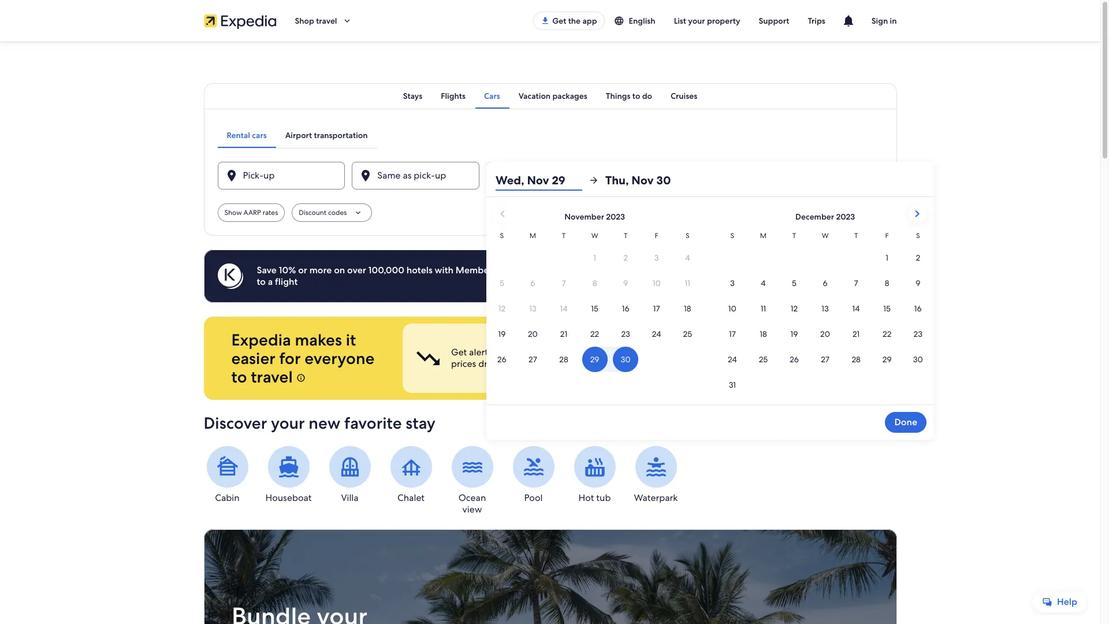Task type: describe. For each thing, give the bounding box(es) containing it.
w for december
[[822, 231, 829, 240]]

tab list containing stays
[[204, 83, 897, 109]]

villa button
[[326, 446, 374, 504]]

things
[[606, 91, 631, 101]]

hotel inside bundle flight + hotel to save
[[680, 346, 702, 358]]

the
[[569, 16, 581, 26]]

prices.
[[495, 264, 522, 276]]

sign in
[[872, 16, 897, 26]]

to left do
[[633, 91, 641, 101]]

english button
[[605, 10, 665, 31]]

4 t from the left
[[855, 231, 859, 240]]

bundle flight + hotel to save
[[616, 346, 713, 370]]

w for november
[[592, 231, 599, 240]]

3 out of 3 element
[[732, 324, 890, 393]]

get for get the app
[[553, 16, 567, 26]]

flight inside bundle flight + hotel to save
[[648, 346, 670, 358]]

expedia
[[231, 329, 291, 350]]

get the app link
[[534, 12, 605, 30]]

aarp
[[244, 208, 261, 217]]

discount
[[299, 208, 327, 217]]

tub
[[597, 492, 611, 504]]

cabin
[[215, 492, 240, 504]]

view
[[463, 503, 482, 516]]

main content containing expedia makes it easier for everyone to travel
[[0, 42, 1101, 624]]

f for december 2023
[[886, 231, 889, 240]]

hotel inside save 10% or more on over 100,000 hotels with member prices. also, members save up to 30% when you add a hotel to a flight
[[727, 264, 749, 276]]

get alerts if flight prices drop
[[451, 346, 524, 370]]

2023 for november 2023
[[607, 212, 625, 222]]

vacation
[[519, 91, 551, 101]]

support link
[[750, 10, 799, 31]]

makes
[[295, 329, 342, 350]]

property
[[707, 16, 741, 26]]

wed, nov 29 button
[[496, 170, 583, 191]]

alerts
[[469, 346, 492, 358]]

rental cars
[[227, 130, 267, 140]]

november 2023
[[565, 212, 625, 222]]

november
[[565, 212, 605, 222]]

on
[[334, 264, 345, 276]]

earn
[[781, 346, 800, 358]]

+
[[673, 346, 678, 358]]

earn airline miles and one key rewards
[[781, 346, 870, 370]]

english
[[629, 16, 656, 26]]

things to do
[[606, 91, 653, 101]]

cars
[[252, 130, 267, 140]]

expedia makes it easier for everyone to travel
[[231, 329, 375, 387]]

transportation
[[314, 130, 368, 140]]

list
[[674, 16, 687, 26]]

show
[[225, 208, 242, 217]]

1 horizontal spatial 29
[[552, 173, 566, 188]]

ocean
[[459, 492, 486, 504]]

to left 10%
[[257, 276, 266, 288]]

travel inside expedia makes it easier for everyone to travel
[[251, 366, 293, 387]]

chalet
[[398, 492, 425, 504]]

hot tub button
[[571, 446, 619, 504]]

100,000
[[369, 264, 405, 276]]

cruises link
[[662, 83, 707, 109]]

airline
[[802, 346, 827, 358]]

xsmall image
[[297, 373, 306, 383]]

2023 for december 2023
[[837, 212, 856, 222]]

1 horizontal spatial 30
[[657, 173, 671, 188]]

0 horizontal spatial 29
[[532, 174, 542, 186]]

10%
[[279, 264, 296, 276]]

december
[[796, 212, 835, 222]]

4 s from the left
[[917, 231, 921, 240]]

previous month image
[[496, 207, 510, 221]]

next month image
[[911, 207, 925, 221]]

also,
[[525, 264, 545, 276]]

new
[[309, 413, 341, 434]]

to inside expedia makes it easier for everyone to travel
[[231, 366, 247, 387]]

flight inside get alerts if flight prices drop
[[502, 346, 524, 358]]

1 t from the left
[[562, 231, 566, 240]]

m for december 2023
[[761, 231, 767, 240]]

30%
[[636, 264, 655, 276]]

miles
[[830, 346, 852, 358]]

1 out of 3 element
[[403, 324, 561, 393]]

m for november 2023
[[530, 231, 536, 240]]

things to do link
[[597, 83, 662, 109]]

flights
[[441, 91, 466, 101]]

cabin button
[[204, 446, 251, 504]]

ocean view button
[[449, 446, 496, 516]]

pool button
[[510, 446, 557, 504]]

2 t from the left
[[624, 231, 628, 240]]

airport transportation
[[285, 130, 368, 140]]

codes
[[328, 208, 347, 217]]

for
[[280, 348, 301, 369]]

waterpark button
[[633, 446, 680, 504]]

list your property link
[[665, 10, 750, 31]]

1 horizontal spatial a
[[720, 264, 724, 276]]

airport
[[285, 130, 312, 140]]

discount codes
[[299, 208, 347, 217]]

support
[[759, 16, 790, 26]]

list your property
[[674, 16, 741, 26]]

discover
[[204, 413, 267, 434]]

save
[[257, 264, 277, 276]]

1 s from the left
[[500, 231, 504, 240]]

trips link
[[799, 10, 835, 31]]

to inside bundle flight + hotel to save
[[704, 346, 713, 358]]

if
[[494, 346, 500, 358]]

2 s from the left
[[686, 231, 690, 240]]

stays
[[403, 91, 423, 101]]

hotels
[[407, 264, 433, 276]]



Task type: vqa. For each thing, say whether or not it's contained in the screenshot.
Travel Alert Notification region
no



Task type: locate. For each thing, give the bounding box(es) containing it.
airport transportation link
[[276, 123, 377, 148]]

2 f from the left
[[886, 231, 889, 240]]

cars link
[[475, 83, 510, 109]]

1 f from the left
[[655, 231, 659, 240]]

wed,
[[496, 173, 525, 188]]

w
[[592, 231, 599, 240], [822, 231, 829, 240]]

0 horizontal spatial save
[[590, 264, 609, 276]]

expedia logo image
[[204, 13, 277, 29]]

hotel right the +
[[680, 346, 702, 358]]

wed, nov 29
[[496, 173, 566, 188]]

and
[[854, 346, 870, 358]]

0 horizontal spatial m
[[530, 231, 536, 240]]

discover your new favorite stay
[[204, 413, 436, 434]]

thu, nov 30 button
[[606, 170, 693, 191]]

-
[[544, 174, 548, 186]]

0 vertical spatial your
[[689, 16, 706, 26]]

0 vertical spatial save
[[590, 264, 609, 276]]

a left 10%
[[268, 276, 273, 288]]

everyone
[[305, 348, 375, 369]]

get left "alerts"
[[451, 346, 467, 358]]

app
[[583, 16, 597, 26]]

to down expedia
[[231, 366, 247, 387]]

29 left -
[[532, 174, 542, 186]]

your right list
[[689, 16, 706, 26]]

0 horizontal spatial 30
[[570, 174, 581, 186]]

0 horizontal spatial hotel
[[680, 346, 702, 358]]

2023
[[607, 212, 625, 222], [837, 212, 856, 222]]

your for discover
[[271, 413, 305, 434]]

main content
[[0, 42, 1101, 624]]

0 horizontal spatial flight
[[275, 276, 298, 288]]

1 horizontal spatial m
[[761, 231, 767, 240]]

save left up
[[590, 264, 609, 276]]

member
[[456, 264, 493, 276]]

1 2023 from the left
[[607, 212, 625, 222]]

december 2023
[[796, 212, 856, 222]]

waterpark
[[634, 492, 678, 504]]

1 horizontal spatial w
[[822, 231, 829, 240]]

1 vertical spatial get
[[451, 346, 467, 358]]

1 horizontal spatial get
[[553, 16, 567, 26]]

one
[[781, 358, 799, 370]]

0 horizontal spatial your
[[271, 413, 305, 434]]

30 right thu,
[[657, 173, 671, 188]]

1 horizontal spatial f
[[886, 231, 889, 240]]

in
[[890, 16, 897, 26]]

flight left the +
[[648, 346, 670, 358]]

1 horizontal spatial 2023
[[837, 212, 856, 222]]

flight right if
[[502, 346, 524, 358]]

bundle
[[616, 346, 646, 358]]

show aarp rates
[[225, 208, 278, 217]]

2 2023 from the left
[[837, 212, 856, 222]]

w down november 2023
[[592, 231, 599, 240]]

add
[[701, 264, 717, 276]]

30
[[657, 173, 671, 188], [570, 174, 581, 186]]

1 m from the left
[[530, 231, 536, 240]]

get for get alerts if flight prices drop
[[451, 346, 467, 358]]

hotel
[[727, 264, 749, 276], [680, 346, 702, 358]]

2 m from the left
[[761, 231, 767, 240]]

shop travel button
[[286, 7, 362, 35]]

0 horizontal spatial a
[[268, 276, 273, 288]]

save inside bundle flight + hotel to save
[[616, 358, 634, 370]]

get
[[553, 16, 567, 26], [451, 346, 467, 358]]

1 vertical spatial hotel
[[680, 346, 702, 358]]

1 horizontal spatial save
[[616, 358, 634, 370]]

stays link
[[394, 83, 432, 109]]

members
[[548, 264, 588, 276]]

get inside get alerts if flight prices drop
[[451, 346, 467, 358]]

houseboat
[[266, 492, 312, 504]]

with
[[435, 264, 454, 276]]

hot
[[579, 492, 594, 504]]

packages
[[553, 91, 588, 101]]

1 horizontal spatial hotel
[[727, 264, 749, 276]]

travel sale activities deals image
[[204, 529, 897, 624]]

cars
[[484, 91, 500, 101]]

flight inside save 10% or more on over 100,000 hotels with member prices. also, members save up to 30% when you add a hotel to a flight
[[275, 276, 298, 288]]

travel left 'trailing' icon
[[316, 16, 337, 26]]

ocean view
[[459, 492, 486, 516]]

rental
[[227, 130, 250, 140]]

1 horizontal spatial your
[[689, 16, 706, 26]]

small image
[[614, 16, 625, 26]]

w down "december 2023" on the top right of the page
[[822, 231, 829, 240]]

discount codes button
[[292, 203, 372, 222]]

1 vertical spatial travel
[[251, 366, 293, 387]]

rates
[[263, 208, 278, 217]]

hotel right add
[[727, 264, 749, 276]]

2 horizontal spatial flight
[[648, 346, 670, 358]]

up
[[611, 264, 622, 276]]

save left the +
[[616, 358, 634, 370]]

your for list
[[689, 16, 706, 26]]

f for november 2023
[[655, 231, 659, 240]]

0 horizontal spatial 2023
[[607, 212, 625, 222]]

a right add
[[720, 264, 724, 276]]

1 vertical spatial save
[[616, 358, 634, 370]]

nov 29 - nov 30 button
[[487, 162, 614, 190]]

drop
[[478, 358, 499, 370]]

save
[[590, 264, 609, 276], [616, 358, 634, 370]]

when
[[657, 264, 681, 276]]

1 horizontal spatial flight
[[502, 346, 524, 358]]

done button
[[886, 412, 927, 433]]

save 10% or more on over 100,000 hotels with member prices. also, members save up to 30% when you add a hotel to a flight
[[257, 264, 749, 288]]

rental cars link
[[218, 123, 276, 148]]

0 horizontal spatial get
[[451, 346, 467, 358]]

1 vertical spatial your
[[271, 413, 305, 434]]

2023 right november
[[607, 212, 625, 222]]

tab list
[[204, 83, 897, 109], [218, 123, 377, 148]]

3 t from the left
[[793, 231, 797, 240]]

0 vertical spatial travel
[[316, 16, 337, 26]]

0 horizontal spatial w
[[592, 231, 599, 240]]

trailing image
[[342, 16, 352, 26]]

done
[[895, 416, 918, 428]]

0 horizontal spatial f
[[655, 231, 659, 240]]

travel inside dropdown button
[[316, 16, 337, 26]]

t down november 2023
[[624, 231, 628, 240]]

do
[[643, 91, 653, 101]]

t down november
[[562, 231, 566, 240]]

key
[[802, 358, 817, 370]]

sign in button
[[863, 7, 907, 35]]

f
[[655, 231, 659, 240], [886, 231, 889, 240]]

get right download the app button icon
[[553, 16, 567, 26]]

rewards
[[819, 358, 852, 370]]

3 s from the left
[[731, 231, 735, 240]]

cruises
[[671, 91, 698, 101]]

2 w from the left
[[822, 231, 829, 240]]

1 vertical spatial tab list
[[218, 123, 377, 148]]

0 vertical spatial hotel
[[727, 264, 749, 276]]

to right up
[[624, 264, 633, 276]]

easier
[[231, 348, 276, 369]]

tab list containing rental cars
[[218, 123, 377, 148]]

0 vertical spatial get
[[553, 16, 567, 26]]

over
[[347, 264, 366, 276]]

or
[[298, 264, 307, 276]]

t down the december
[[793, 231, 797, 240]]

0 horizontal spatial travel
[[251, 366, 293, 387]]

travel
[[316, 16, 337, 26], [251, 366, 293, 387]]

communication center icon image
[[842, 14, 856, 28]]

your left new
[[271, 413, 305, 434]]

1 w from the left
[[592, 231, 599, 240]]

2 out of 3 element
[[568, 324, 725, 393]]

stay
[[406, 413, 436, 434]]

thu, nov 30
[[606, 173, 671, 188]]

flight
[[275, 276, 298, 288], [502, 346, 524, 358], [648, 346, 670, 358]]

trips
[[808, 16, 826, 26]]

download the app button image
[[541, 16, 550, 25]]

vacation packages link
[[510, 83, 597, 109]]

30 right -
[[570, 174, 581, 186]]

travel left xsmall icon
[[251, 366, 293, 387]]

more
[[310, 264, 332, 276]]

hot tub
[[579, 492, 611, 504]]

thu,
[[606, 173, 629, 188]]

1 horizontal spatial travel
[[316, 16, 337, 26]]

29 right -
[[552, 173, 566, 188]]

2023 right the december
[[837, 212, 856, 222]]

s
[[500, 231, 504, 240], [686, 231, 690, 240], [731, 231, 735, 240], [917, 231, 921, 240]]

favorite
[[345, 413, 402, 434]]

to right the +
[[704, 346, 713, 358]]

nov 29 - nov 30
[[512, 174, 581, 186]]

save inside save 10% or more on over 100,000 hotels with member prices. also, members save up to 30% when you add a hotel to a flight
[[590, 264, 609, 276]]

0 vertical spatial tab list
[[204, 83, 897, 109]]

t down "december 2023" on the top right of the page
[[855, 231, 859, 240]]

flight left or
[[275, 276, 298, 288]]

a
[[720, 264, 724, 276], [268, 276, 273, 288]]

m
[[530, 231, 536, 240], [761, 231, 767, 240]]



